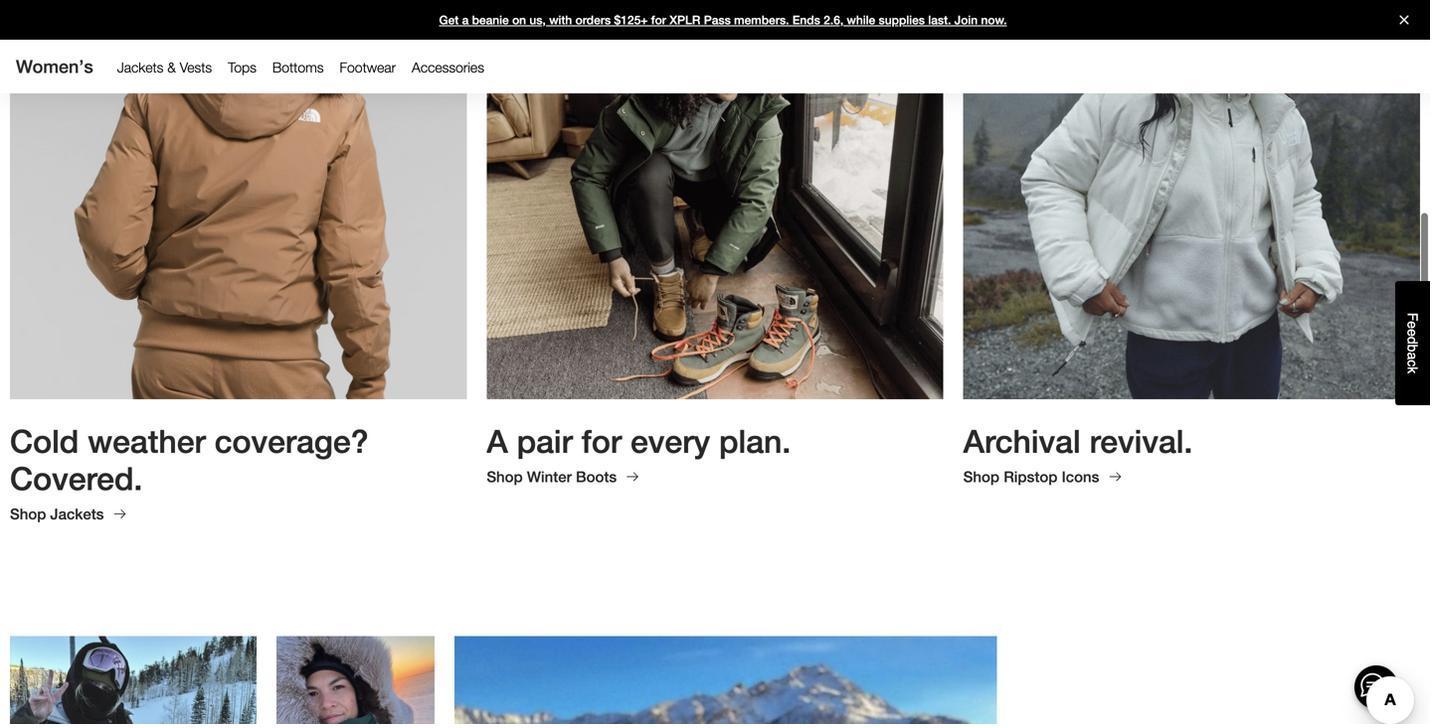 Task type: describe. For each thing, give the bounding box(es) containing it.
while
[[847, 13, 875, 27]]

last.
[[928, 13, 951, 27]]

with
[[549, 13, 572, 27]]

2.6,
[[824, 13, 844, 27]]

shop for cold weather coverage? covered.
[[10, 506, 46, 523]]

0 vertical spatial a
[[462, 13, 469, 27]]

covered.
[[10, 460, 143, 498]]

shop for a pair for every plan.
[[487, 468, 523, 486]]

close image
[[1391, 15, 1417, 24]]

plan.
[[719, 423, 791, 460]]

shop jackets link
[[10, 506, 132, 523]]

archival revival. link
[[963, 423, 1420, 460]]

0 horizontal spatial for
[[582, 423, 622, 460]]

cold
[[10, 423, 79, 460]]

shop winter boots link
[[487, 468, 645, 486]]

person wearing unzipped '92 ripstop nuptse jacket in front of a mountain. image
[[963, 0, 1420, 400]]

ripstop
[[1004, 468, 1058, 486]]

icons
[[1062, 468, 1099, 486]]

jackets & vests button
[[109, 55, 220, 81]]

a inside button
[[1405, 353, 1421, 360]]

a
[[487, 423, 508, 460]]

vests
[[180, 59, 212, 76]]

1 horizontal spatial for
[[651, 13, 666, 27]]

shop ripstop icons link
[[963, 468, 1127, 486]]

f
[[1405, 313, 1421, 322]]

shop for archival revival.
[[963, 468, 1000, 486]]

bottoms
[[272, 59, 324, 76]]

coverage?
[[215, 423, 368, 460]]

382
[[344, 684, 367, 700]]

winter
[[527, 468, 572, 486]]

studio shot of a woman in a beige parka. image
[[10, 0, 467, 400]]

archival revival.
[[963, 423, 1193, 460]]

supplies
[[879, 13, 925, 27]]

a pair for every plan. link
[[487, 423, 943, 460]]

cold weather coverage? covered. link
[[10, 423, 467, 498]]

inside a cabin, a person is bundled in a yellow beanie and green hat, tying their winter boots from the north face. it's snowing outside. image
[[487, 0, 943, 400]]

accessories
[[412, 59, 484, 76]]

&
[[167, 59, 176, 76]]

🚨 that time of the year, allready here 🚨
.
.
.
#slovakgirl #mountain #snow #winter #nature #travel #beautifuldestinations #austria image
[[454, 637, 997, 725]]

shop jackets
[[10, 506, 104, 523]]

orders
[[575, 13, 611, 27]]



Task type: vqa. For each thing, say whether or not it's contained in the screenshot.
A PAIR FOR EVERY PLAN. link
yes



Task type: locate. For each thing, give the bounding box(es) containing it.
every
[[631, 423, 710, 460]]

pass
[[704, 13, 731, 27]]

1 horizontal spatial a
[[1405, 353, 1421, 360]]

looking fly wearing my north face dragline bibs at powder mountain, utah! image
[[10, 637, 257, 725]]

shop winter boots
[[487, 468, 617, 486]]

get
[[439, 13, 459, 27]]

f e e d b a c k
[[1405, 313, 1421, 374]]

weather
[[88, 423, 206, 460]]

a pair for every plan.
[[487, 423, 791, 460]]

shop
[[487, 468, 523, 486], [963, 468, 1000, 486], [10, 506, 46, 523]]

0 horizontal spatial jackets
[[50, 506, 104, 523]]

ends
[[792, 13, 820, 27]]

c
[[1405, 360, 1421, 367]]

shop down a
[[487, 468, 523, 486]]

jackets down covered.
[[50, 506, 104, 523]]

1 vertical spatial for
[[582, 423, 622, 460]]

e up d
[[1405, 322, 1421, 329]]

e
[[1405, 322, 1421, 329], [1405, 329, 1421, 337]]

archival
[[963, 423, 1081, 460]]

for left xplr
[[651, 13, 666, 27]]

pair
[[517, 423, 573, 460]]

shop down covered.
[[10, 506, 46, 523]]

🌬️the north wind made sure it was a cold sunrise but the best one of 2024 so far 💛🌞
with the winds gusting to 60 mph, stay warm out there.
.
.
.
#northwind #beringsea #seaice #inupiaq #thealaskalife #naturalakbeauty #peopleofalaska #lifebelowzero #sheisthewild #heralaskalife #traditionaltattoo (someday✨) #peopleofthearctic #thenorthface #rrawimpact image
[[277, 637, 435, 725]]

on
[[512, 13, 526, 27]]

1 horizontal spatial shop
[[487, 468, 523, 486]]

d
[[1405, 337, 1421, 345]]

tops button
[[220, 55, 264, 81]]

1 e from the top
[[1405, 322, 1421, 329]]

jackets inside jackets & vests button
[[117, 59, 163, 76]]

2 e from the top
[[1405, 329, 1421, 337]]

b
[[1405, 345, 1421, 353]]

jackets left &
[[117, 59, 163, 76]]

1 vertical spatial jackets
[[50, 506, 104, 523]]

women's
[[16, 56, 93, 77]]

shop left ripstop on the bottom right of the page
[[963, 468, 1000, 486]]

accessories button
[[404, 55, 492, 81]]

footwear
[[340, 59, 396, 76]]

0 horizontal spatial a
[[462, 13, 469, 27]]

shop ripstop icons
[[963, 468, 1099, 486]]

jackets
[[117, 59, 163, 76], [50, 506, 104, 523]]

footwear button
[[332, 55, 404, 81]]

1 vertical spatial a
[[1405, 353, 1421, 360]]

bottoms button
[[264, 55, 332, 81]]

e up b
[[1405, 329, 1421, 337]]

get a beanie on us, with orders $125+ for xplr pass members. ends 2.6, while supplies last. join now.
[[439, 13, 1007, 27]]

2 horizontal spatial shop
[[963, 468, 1000, 486]]

1 horizontal spatial jackets
[[117, 59, 163, 76]]

for
[[651, 13, 666, 27], [582, 423, 622, 460]]

beanie
[[472, 13, 509, 27]]

$125+
[[614, 13, 648, 27]]

now.
[[981, 13, 1007, 27]]

boots
[[576, 468, 617, 486]]

a up k
[[1405, 353, 1421, 360]]

join
[[955, 13, 978, 27]]

tops
[[228, 59, 256, 76]]

a
[[462, 13, 469, 27], [1405, 353, 1421, 360]]

get a beanie on us, with orders $125+ for xplr pass members. ends 2.6, while supplies last. join now. link
[[0, 0, 1430, 40]]

f e e d b a c k button
[[1395, 282, 1430, 406]]

0 vertical spatial jackets
[[117, 59, 163, 76]]

us,
[[529, 13, 546, 27]]

for up boots
[[582, 423, 622, 460]]

cold weather coverage? covered.
[[10, 423, 368, 498]]

0 vertical spatial for
[[651, 13, 666, 27]]

jackets & vests
[[117, 59, 212, 76]]

revival.
[[1090, 423, 1193, 460]]

k
[[1405, 367, 1421, 374]]

a right get
[[462, 13, 469, 27]]

0 horizontal spatial shop
[[10, 506, 46, 523]]

xplr
[[670, 13, 700, 27]]

members.
[[734, 13, 789, 27]]



